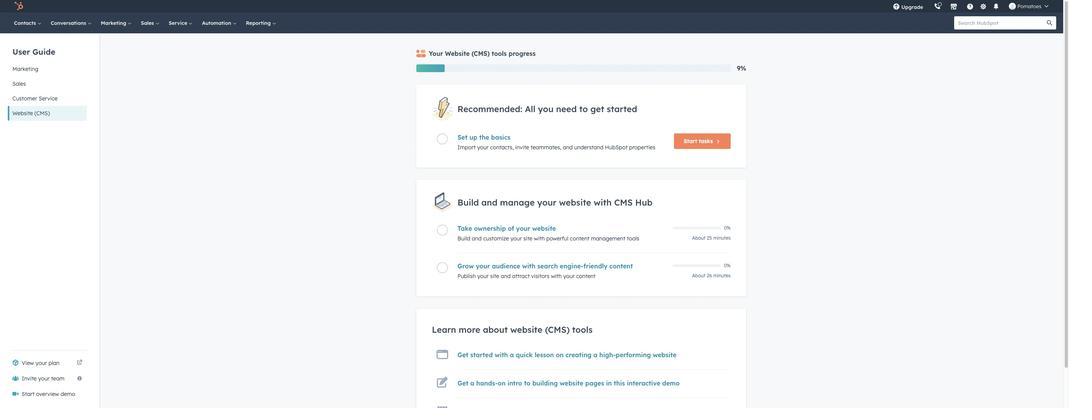 Task type: describe. For each thing, give the bounding box(es) containing it.
import
[[458, 144, 476, 151]]

26
[[707, 273, 712, 279]]

set up the basics import your contacts, invite teammates, and understand hubspot properties
[[458, 134, 656, 151]]

this
[[614, 380, 625, 388]]

notifications button
[[990, 0, 1003, 12]]

hub
[[636, 197, 653, 208]]

menu containing pomatoes
[[888, 0, 1055, 12]]

tasks
[[699, 138, 713, 145]]

recommended:
[[458, 104, 523, 115]]

conversations
[[51, 20, 88, 26]]

performing
[[616, 351, 651, 359]]

grow your audience with search engine-friendly content publish your site and attract visitors with your content
[[458, 262, 633, 280]]

0 vertical spatial demo
[[663, 380, 680, 388]]

high-
[[600, 351, 616, 359]]

search button
[[1044, 16, 1057, 30]]

manage
[[500, 197, 535, 208]]

take
[[458, 225, 472, 233]]

intro
[[508, 380, 523, 388]]

tools inside take ownership of your website build and customize your site with powerful content management tools
[[627, 235, 640, 242]]

automation link
[[197, 12, 241, 33]]

0 vertical spatial to
[[580, 104, 588, 115]]

sales link
[[136, 12, 164, 33]]

pomatoes
[[1018, 3, 1042, 9]]

the
[[480, 134, 490, 141]]

audience
[[492, 262, 521, 270]]

your right the publish
[[478, 273, 489, 280]]

creating
[[566, 351, 592, 359]]

visitors
[[532, 273, 550, 280]]

2 vertical spatial tools
[[573, 325, 593, 335]]

0 horizontal spatial demo
[[61, 391, 75, 398]]

0 vertical spatial marketing
[[101, 20, 128, 26]]

2 vertical spatial content
[[577, 273, 596, 280]]

get a hands-on intro to building website pages in this interactive demo
[[458, 380, 680, 388]]

with up attract at the bottom of page
[[522, 262, 536, 270]]

learn more about website (cms) tools
[[432, 325, 593, 335]]

contacts,
[[490, 144, 514, 151]]

upgrade
[[902, 4, 924, 10]]

sales button
[[8, 76, 87, 91]]

interactive
[[627, 380, 661, 388]]

site inside take ownership of your website build and customize your site with powerful content management tools
[[524, 235, 533, 242]]

hubspot link
[[9, 2, 29, 11]]

1 horizontal spatial website
[[445, 50, 470, 57]]

customize
[[483, 235, 509, 242]]

1 vertical spatial to
[[524, 380, 531, 388]]

0% for grow your audience with search engine-friendly content
[[724, 263, 731, 269]]

get for get a hands-on intro to building website pages in this interactive demo
[[458, 380, 469, 388]]

calling icon image
[[935, 3, 942, 10]]

lesson
[[535, 351, 554, 359]]

understand
[[575, 144, 604, 151]]

teammates,
[[531, 144, 562, 151]]

your
[[429, 50, 443, 57]]

overview
[[36, 391, 59, 398]]

reporting
[[246, 20, 272, 26]]

view your plan
[[22, 360, 60, 367]]

service inside button
[[39, 95, 58, 102]]

quick
[[516, 351, 533, 359]]

your left plan in the bottom left of the page
[[36, 360, 47, 367]]

hubspot image
[[14, 2, 23, 11]]

search
[[538, 262, 558, 270]]

about 25 minutes
[[693, 235, 731, 241]]

get for get started with a quick lesson on creating a high-performing website
[[458, 351, 469, 359]]

1 vertical spatial started
[[471, 351, 493, 359]]

reporting link
[[241, 12, 281, 33]]

with left cms
[[594, 197, 612, 208]]

website up the quick
[[511, 325, 543, 335]]

hands-
[[477, 380, 498, 388]]

service link
[[164, 12, 197, 33]]

about
[[483, 325, 508, 335]]

building
[[533, 380, 558, 388]]

start overview demo
[[22, 391, 75, 398]]

2 vertical spatial (cms)
[[545, 325, 570, 335]]

customer service button
[[8, 91, 87, 106]]

get started with a quick lesson on creating a high-performing website
[[458, 351, 677, 359]]

marketplaces image
[[951, 3, 958, 10]]

set up the basics button
[[458, 134, 668, 141]]

2 horizontal spatial a
[[594, 351, 598, 359]]

and up ownership
[[482, 197, 498, 208]]

settings image
[[980, 3, 987, 10]]

pages
[[586, 380, 605, 388]]

need
[[556, 104, 577, 115]]

hubspot
[[605, 144, 628, 151]]

content inside take ownership of your website build and customize your site with powerful content management tools
[[570, 235, 590, 242]]

get a hands-on intro to building website pages in this interactive demo link
[[458, 380, 680, 388]]

marketing link
[[96, 12, 136, 33]]

0 vertical spatial tools
[[492, 50, 507, 57]]

calling icon button
[[932, 1, 945, 11]]

attract
[[512, 273, 530, 280]]

start tasks button
[[674, 134, 731, 149]]

with down grow your audience with search engine-friendly content button
[[551, 273, 562, 280]]

0 horizontal spatial a
[[471, 380, 475, 388]]

(cms) inside button
[[34, 110, 50, 117]]

marketplaces button
[[946, 0, 963, 12]]

your down "of"
[[511, 235, 522, 242]]

properties
[[630, 144, 656, 151]]

your down engine-
[[564, 273, 575, 280]]

contacts
[[14, 20, 38, 26]]

publish
[[458, 273, 476, 280]]

invite your team button
[[8, 371, 87, 387]]

marketing inside button
[[12, 66, 38, 73]]

and inside take ownership of your website build and customize your site with powerful content management tools
[[472, 235, 482, 242]]

settings link
[[979, 2, 989, 10]]

grow
[[458, 262, 474, 270]]

start for start tasks
[[684, 138, 698, 145]]

contacts link
[[9, 12, 46, 33]]

start tasks
[[684, 138, 713, 145]]

minutes for take ownership of your website
[[714, 235, 731, 241]]

customer service
[[12, 95, 58, 102]]

1 link opens in a new window image from the top
[[77, 359, 82, 368]]



Task type: locate. For each thing, give the bounding box(es) containing it.
engine-
[[560, 262, 584, 270]]

about left 25
[[693, 235, 706, 241]]

demo
[[663, 380, 680, 388], [61, 391, 75, 398]]

about
[[693, 235, 706, 241], [693, 273, 706, 279]]

service down sales button on the top left of page
[[39, 95, 58, 102]]

you
[[538, 104, 554, 115]]

build inside take ownership of your website build and customize your site with powerful content management tools
[[458, 235, 471, 242]]

help button
[[964, 0, 977, 12]]

minutes for grow your audience with search engine-friendly content
[[714, 273, 731, 279]]

with left the powerful
[[534, 235, 545, 242]]

your left team
[[38, 375, 50, 382]]

menu item
[[929, 0, 931, 12]]

service right sales link
[[169, 20, 189, 26]]

1 vertical spatial content
[[610, 262, 633, 270]]

1 get from the top
[[458, 351, 469, 359]]

minutes right 25
[[714, 235, 731, 241]]

(cms)
[[472, 50, 490, 57], [34, 110, 50, 117], [545, 325, 570, 335]]

to right intro
[[524, 380, 531, 388]]

about for take ownership of your website
[[693, 235, 706, 241]]

1 vertical spatial service
[[39, 95, 58, 102]]

marketing
[[101, 20, 128, 26], [12, 66, 38, 73]]

invite
[[22, 375, 37, 382]]

1 horizontal spatial demo
[[663, 380, 680, 388]]

get left hands-
[[458, 380, 469, 388]]

website left pages
[[560, 380, 584, 388]]

your right grow
[[476, 262, 490, 270]]

user guide
[[12, 47, 55, 56]]

marketing down user
[[12, 66, 38, 73]]

get started with a quick lesson on creating a high-performing website link
[[458, 351, 677, 359]]

and down set up the basics button
[[563, 144, 573, 151]]

0% for take ownership of your website
[[724, 225, 731, 231]]

started down "more"
[[471, 351, 493, 359]]

2 0% from the top
[[724, 263, 731, 269]]

0% up about 26 minutes
[[724, 263, 731, 269]]

and down audience
[[501, 273, 511, 280]]

ownership
[[474, 225, 506, 233]]

about left 26
[[693, 273, 706, 279]]

0 horizontal spatial on
[[498, 380, 506, 388]]

about for grow your audience with search engine-friendly content
[[693, 273, 706, 279]]

0 vertical spatial (cms)
[[472, 50, 490, 57]]

build up "take"
[[458, 197, 479, 208]]

0 vertical spatial site
[[524, 235, 533, 242]]

grow your audience with search engine-friendly content button
[[458, 262, 668, 270]]

0 vertical spatial start
[[684, 138, 698, 145]]

1 horizontal spatial (cms)
[[472, 50, 490, 57]]

user guide views element
[[8, 33, 87, 121]]

take ownership of your website build and customize your site with powerful content management tools
[[458, 225, 640, 242]]

progress
[[509, 50, 536, 57]]

pomatoes button
[[1005, 0, 1054, 12]]

1 vertical spatial about
[[693, 273, 706, 279]]

to
[[580, 104, 588, 115], [524, 380, 531, 388]]

1 horizontal spatial on
[[556, 351, 564, 359]]

invite your team
[[22, 375, 65, 382]]

management
[[591, 235, 626, 242]]

0% up 'about 25 minutes'
[[724, 225, 731, 231]]

1 vertical spatial marketing
[[12, 66, 38, 73]]

demo down team
[[61, 391, 75, 398]]

powerful
[[547, 235, 569, 242]]

your website (cms) tools progress
[[429, 50, 536, 57]]

0 vertical spatial started
[[607, 104, 638, 115]]

learn
[[432, 325, 456, 335]]

1 vertical spatial tools
[[627, 235, 640, 242]]

0 horizontal spatial started
[[471, 351, 493, 359]]

start inside button
[[684, 138, 698, 145]]

minutes
[[714, 235, 731, 241], [714, 273, 731, 279]]

0 horizontal spatial site
[[491, 273, 500, 280]]

1 vertical spatial sales
[[12, 80, 26, 87]]

0 horizontal spatial to
[[524, 380, 531, 388]]

0 vertical spatial about
[[693, 235, 706, 241]]

about 26 minutes
[[693, 273, 731, 279]]

and inside grow your audience with search engine-friendly content publish your site and attract visitors with your content
[[501, 273, 511, 280]]

1 horizontal spatial marketing
[[101, 20, 128, 26]]

website right performing
[[653, 351, 677, 359]]

invite
[[516, 144, 529, 151]]

your right manage
[[538, 197, 557, 208]]

2 about from the top
[[693, 273, 706, 279]]

site left the powerful
[[524, 235, 533, 242]]

website
[[559, 197, 592, 208], [533, 225, 556, 233], [511, 325, 543, 335], [653, 351, 677, 359], [560, 380, 584, 388]]

your website (cms) tools progress progress bar
[[417, 64, 445, 72]]

demo right interactive
[[663, 380, 680, 388]]

1 vertical spatial demo
[[61, 391, 75, 398]]

start for start overview demo
[[22, 391, 35, 398]]

sales inside button
[[12, 80, 26, 87]]

2 minutes from the top
[[714, 273, 731, 279]]

get
[[591, 104, 605, 115]]

started right the "get"
[[607, 104, 638, 115]]

2 horizontal spatial (cms)
[[545, 325, 570, 335]]

get down "more"
[[458, 351, 469, 359]]

help image
[[967, 3, 974, 10]]

recommended: all you need to get started
[[458, 104, 638, 115]]

plan
[[49, 360, 60, 367]]

tools up creating
[[573, 325, 593, 335]]

1 vertical spatial get
[[458, 380, 469, 388]]

guide
[[32, 47, 55, 56]]

1 vertical spatial site
[[491, 273, 500, 280]]

link opens in a new window image
[[77, 359, 82, 368], [77, 360, 82, 366]]

2 build from the top
[[458, 235, 471, 242]]

start
[[684, 138, 698, 145], [22, 391, 35, 398]]

a left hands-
[[471, 380, 475, 388]]

up
[[470, 134, 478, 141]]

a left high-
[[594, 351, 598, 359]]

marketing left sales link
[[101, 20, 128, 26]]

0 horizontal spatial sales
[[12, 80, 26, 87]]

all
[[525, 104, 536, 115]]

start down "invite"
[[22, 391, 35, 398]]

site down audience
[[491, 273, 500, 280]]

your inside set up the basics import your contacts, invite teammates, and understand hubspot properties
[[478, 144, 489, 151]]

1 vertical spatial 0%
[[724, 263, 731, 269]]

0 vertical spatial minutes
[[714, 235, 731, 241]]

marketing button
[[8, 62, 87, 76]]

1 vertical spatial website
[[12, 110, 33, 117]]

0 horizontal spatial website
[[12, 110, 33, 117]]

25
[[707, 235, 712, 241]]

and
[[563, 144, 573, 151], [482, 197, 498, 208], [472, 235, 482, 242], [501, 273, 511, 280]]

team
[[51, 375, 65, 382]]

content down take ownership of your website "button"
[[570, 235, 590, 242]]

with
[[594, 197, 612, 208], [534, 235, 545, 242], [522, 262, 536, 270], [551, 273, 562, 280], [495, 351, 508, 359]]

build down "take"
[[458, 235, 471, 242]]

2 horizontal spatial tools
[[627, 235, 640, 242]]

and down "take"
[[472, 235, 482, 242]]

1 build from the top
[[458, 197, 479, 208]]

sales right marketing link
[[141, 20, 156, 26]]

1 about from the top
[[693, 235, 706, 241]]

automation
[[202, 20, 233, 26]]

search image
[[1048, 20, 1053, 26]]

1 horizontal spatial service
[[169, 20, 189, 26]]

view your plan link
[[8, 356, 87, 371]]

tyler black image
[[1010, 3, 1017, 10]]

tools right the management
[[627, 235, 640, 242]]

to left the "get"
[[580, 104, 588, 115]]

0%
[[724, 225, 731, 231], [724, 263, 731, 269]]

1 0% from the top
[[724, 225, 731, 231]]

website up take ownership of your website "button"
[[559, 197, 592, 208]]

0 vertical spatial 0%
[[724, 225, 731, 231]]

a left the quick
[[510, 351, 514, 359]]

start left tasks
[[684, 138, 698, 145]]

1 minutes from the top
[[714, 235, 731, 241]]

your inside button
[[38, 375, 50, 382]]

0 horizontal spatial tools
[[492, 50, 507, 57]]

of
[[508, 225, 514, 233]]

website (cms)
[[12, 110, 50, 117]]

build and manage your website with cms hub
[[458, 197, 653, 208]]

0 vertical spatial service
[[169, 20, 189, 26]]

site inside grow your audience with search engine-friendly content publish your site and attract visitors with your content
[[491, 273, 500, 280]]

0 horizontal spatial marketing
[[12, 66, 38, 73]]

0 vertical spatial get
[[458, 351, 469, 359]]

conversations link
[[46, 12, 96, 33]]

1 horizontal spatial tools
[[573, 325, 593, 335]]

1 horizontal spatial start
[[684, 138, 698, 145]]

in
[[606, 380, 612, 388]]

cms
[[615, 197, 633, 208]]

more
[[459, 325, 481, 335]]

1 vertical spatial build
[[458, 235, 471, 242]]

1 horizontal spatial sales
[[141, 20, 156, 26]]

with inside take ownership of your website build and customize your site with powerful content management tools
[[534, 235, 545, 242]]

on left intro
[[498, 380, 506, 388]]

1 horizontal spatial started
[[607, 104, 638, 115]]

menu
[[888, 0, 1055, 12]]

website down the customer
[[12, 110, 33, 117]]

2 link opens in a new window image from the top
[[77, 360, 82, 366]]

build
[[458, 197, 479, 208], [458, 235, 471, 242]]

1 horizontal spatial to
[[580, 104, 588, 115]]

Search HubSpot search field
[[955, 16, 1050, 30]]

website right your
[[445, 50, 470, 57]]

0 vertical spatial sales
[[141, 20, 156, 26]]

minutes right 26
[[714, 273, 731, 279]]

your down "the"
[[478, 144, 489, 151]]

set
[[458, 134, 468, 141]]

view
[[22, 360, 34, 367]]

0 vertical spatial build
[[458, 197, 479, 208]]

0 vertical spatial website
[[445, 50, 470, 57]]

start overview demo link
[[8, 387, 87, 402]]

friendly
[[584, 262, 608, 270]]

1 horizontal spatial a
[[510, 351, 514, 359]]

1 vertical spatial start
[[22, 391, 35, 398]]

0 horizontal spatial service
[[39, 95, 58, 102]]

1 vertical spatial (cms)
[[34, 110, 50, 117]]

0 vertical spatial on
[[556, 351, 564, 359]]

on right lesson at the right of the page
[[556, 351, 564, 359]]

2 get from the top
[[458, 380, 469, 388]]

content down friendly
[[577, 273, 596, 280]]

customer
[[12, 95, 37, 102]]

take ownership of your website button
[[458, 225, 668, 233]]

with left the quick
[[495, 351, 508, 359]]

sales up the customer
[[12, 80, 26, 87]]

0 vertical spatial content
[[570, 235, 590, 242]]

user
[[12, 47, 30, 56]]

website up the powerful
[[533, 225, 556, 233]]

sales
[[141, 20, 156, 26], [12, 80, 26, 87]]

1 vertical spatial minutes
[[714, 273, 731, 279]]

content right friendly
[[610, 262, 633, 270]]

1 horizontal spatial site
[[524, 235, 533, 242]]

website
[[445, 50, 470, 57], [12, 110, 33, 117]]

0 horizontal spatial start
[[22, 391, 35, 398]]

your right "of"
[[516, 225, 531, 233]]

and inside set up the basics import your contacts, invite teammates, and understand hubspot properties
[[563, 144, 573, 151]]

basics
[[491, 134, 511, 141]]

1 vertical spatial on
[[498, 380, 506, 388]]

notifications image
[[993, 3, 1000, 10]]

upgrade image
[[893, 3, 900, 10]]

0 horizontal spatial (cms)
[[34, 110, 50, 117]]

website inside button
[[12, 110, 33, 117]]

website inside take ownership of your website build and customize your site with powerful content management tools
[[533, 225, 556, 233]]

tools left progress on the top of the page
[[492, 50, 507, 57]]



Task type: vqa. For each thing, say whether or not it's contained in the screenshot.
overview
yes



